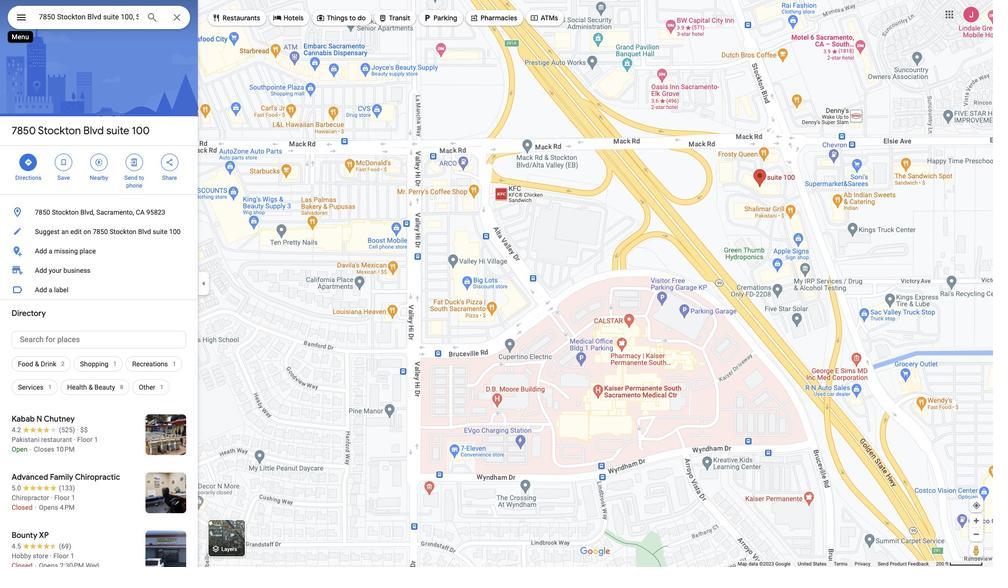 Task type: describe. For each thing, give the bounding box(es) containing it.
to inside  things to do
[[349, 14, 356, 22]]

4.2 stars 525 reviews image
[[12, 426, 75, 435]]

(525)
[[59, 426, 75, 434]]

ft
[[946, 562, 949, 567]]

 atms
[[530, 13, 558, 23]]

place
[[80, 247, 96, 255]]


[[423, 13, 432, 23]]

add a missing place button
[[0, 242, 198, 261]]

store
[[33, 553, 48, 560]]

⋅ inside pakistani restaurant · floor 1 open ⋅ closes 10 pm
[[29, 446, 32, 454]]

· $$
[[77, 426, 88, 434]]

 pharmacies
[[470, 13, 518, 23]]

suggest an edit on 7850 stockton blvd suite 100 button
[[0, 222, 198, 242]]

show your location image
[[973, 502, 982, 510]]


[[273, 13, 282, 23]]

10 pm
[[56, 446, 75, 454]]

chiropractor · floor 1 closed ⋅ opens 4 pm
[[12, 494, 75, 512]]

pakistani restaurant · floor 1 open ⋅ closes 10 pm
[[12, 436, 98, 454]]

 restaurants
[[212, 13, 260, 23]]

suggest
[[35, 228, 60, 236]]

an
[[61, 228, 69, 236]]

other
[[139, 384, 155, 392]]

missing
[[54, 247, 78, 255]]

blvd,
[[80, 209, 95, 216]]

(69)
[[59, 543, 71, 551]]

4.5 stars 69 reviews image
[[12, 542, 71, 552]]

suggest an edit on 7850 stockton blvd suite 100
[[35, 228, 181, 236]]


[[316, 13, 325, 23]]

google maps element
[[0, 0, 994, 568]]

actions for 7850 stockton blvd suite 100 region
[[0, 146, 198, 195]]

$$
[[80, 426, 88, 434]]

add for add a label
[[35, 286, 47, 294]]


[[165, 157, 174, 168]]


[[59, 157, 68, 168]]

restaurants
[[223, 14, 260, 22]]

©2023
[[760, 562, 775, 567]]

things
[[327, 14, 348, 22]]

7850 stockton blvd suite 100 main content
[[0, 0, 198, 568]]

200
[[937, 562, 945, 567]]

your
[[49, 267, 62, 275]]

business
[[63, 267, 91, 275]]

blvd inside button
[[138, 228, 151, 236]]

hobby store · floor 1
[[12, 553, 74, 560]]

4.5
[[12, 543, 21, 551]]

collapse side panel image
[[198, 279, 209, 289]]

1 inside services 1
[[48, 384, 52, 391]]

united states
[[798, 562, 827, 567]]


[[379, 13, 387, 23]]

pakistani
[[12, 436, 39, 444]]

5.0 stars 133 reviews image
[[12, 484, 75, 493]]

united states button
[[798, 561, 827, 568]]

kabab
[[12, 415, 35, 425]]


[[130, 157, 139, 168]]

restaurant
[[41, 436, 72, 444]]

7850 for 7850 stockton blvd suite 100
[[12, 124, 36, 138]]

map data ©2023 google
[[738, 562, 791, 567]]

food & drink 2
[[18, 361, 65, 368]]

 transit
[[379, 13, 411, 23]]

pharmacies
[[481, 14, 518, 22]]

google account: james peterson  
(james.peterson1902@gmail.com) image
[[964, 7, 980, 22]]

floor for ⋅ closes 10 pm
[[77, 436, 93, 444]]

shopping 1
[[80, 361, 117, 368]]

privacy
[[855, 562, 871, 567]]

chiropractic
[[75, 473, 120, 483]]

a for missing
[[49, 247, 52, 255]]

chiropractor
[[12, 494, 49, 502]]

200 ft
[[937, 562, 949, 567]]

bounty xp
[[12, 531, 49, 541]]

directions
[[15, 175, 41, 181]]

add for add your business
[[35, 267, 47, 275]]

health
[[67, 384, 87, 392]]

suite inside button
[[153, 228, 168, 236]]

zoom out image
[[973, 531, 981, 539]]

send for send product feedback
[[878, 562, 889, 567]]

hobby
[[12, 553, 31, 560]]

save
[[57, 175, 70, 181]]

0 vertical spatial suite
[[106, 124, 129, 138]]

stockton for blvd
[[38, 124, 81, 138]]

floor for floor 1
[[53, 553, 69, 560]]

hotels
[[284, 14, 304, 22]]

& for beauty
[[89, 384, 93, 392]]

recreations
[[132, 361, 168, 368]]

4 pm
[[60, 504, 75, 512]]

on
[[83, 228, 91, 236]]

7850 stockton blvd, sacramento, ca 95823 button
[[0, 203, 198, 222]]

200 ft button
[[937, 562, 984, 567]]

closed
[[12, 504, 33, 512]]

xp
[[39, 531, 49, 541]]

none field inside 7850 stockton blvd suite 100, sacramento, ca 95823 field
[[39, 11, 139, 23]]

kabab n chutney
[[12, 415, 75, 425]]

1 inside pakistani restaurant · floor 1 open ⋅ closes 10 pm
[[94, 436, 98, 444]]

100 inside button
[[169, 228, 181, 236]]

(133)
[[59, 485, 75, 492]]

95823
[[146, 209, 165, 216]]



Task type: locate. For each thing, give the bounding box(es) containing it.
& right food
[[35, 361, 39, 368]]

1 add from the top
[[35, 247, 47, 255]]

footer inside google maps element
[[738, 561, 937, 568]]

do
[[358, 14, 366, 22]]

recreations 1
[[132, 361, 176, 368]]

send left the product
[[878, 562, 889, 567]]

⋅ down chiropractor
[[34, 504, 37, 512]]

suite
[[106, 124, 129, 138], [153, 228, 168, 236]]

bounty
[[12, 531, 37, 541]]

0 vertical spatial blvd
[[83, 124, 104, 138]]

2 a from the top
[[49, 286, 52, 294]]

1 horizontal spatial to
[[349, 14, 356, 22]]

layers
[[222, 547, 237, 553]]

stockton up  at the left of the page
[[38, 124, 81, 138]]

terms button
[[834, 561, 848, 568]]

0 vertical spatial stockton
[[38, 124, 81, 138]]

add down suggest
[[35, 247, 47, 255]]

7850 for 7850 stockton blvd, sacramento, ca 95823
[[35, 209, 50, 216]]

atms
[[541, 14, 558, 22]]

nearby
[[90, 175, 108, 181]]

⋅ inside chiropractor · floor 1 closed ⋅ opens 4 pm
[[34, 504, 37, 512]]

to
[[349, 14, 356, 22], [139, 175, 144, 181]]

·
[[77, 426, 79, 434], [74, 436, 75, 444], [51, 494, 53, 502], [50, 553, 52, 560]]

· down (525)
[[74, 436, 75, 444]]

edit
[[70, 228, 82, 236]]

1 vertical spatial &
[[89, 384, 93, 392]]

sacramento,
[[96, 209, 134, 216]]

a left label
[[49, 286, 52, 294]]

add a label button
[[0, 280, 198, 300]]

& for drink
[[35, 361, 39, 368]]

suite down the 95823
[[153, 228, 168, 236]]

1 vertical spatial blvd
[[138, 228, 151, 236]]

services
[[18, 384, 44, 392]]

· inside chiropractor · floor 1 closed ⋅ opens 4 pm
[[51, 494, 53, 502]]

none text field inside 7850 stockton blvd suite 100 main content
[[12, 331, 186, 349]]

chutney
[[44, 415, 75, 425]]

0 vertical spatial 100
[[132, 124, 150, 138]]

1 a from the top
[[49, 247, 52, 255]]

directory
[[12, 309, 46, 319]]

1 inside chiropractor · floor 1 closed ⋅ opens 4 pm
[[71, 494, 75, 502]]

5.0
[[12, 485, 21, 492]]

drink
[[41, 361, 56, 368]]

add a label
[[35, 286, 68, 294]]

0 horizontal spatial send
[[124, 175, 138, 181]]

add inside add a label button
[[35, 286, 47, 294]]

2 vertical spatial floor
[[53, 553, 69, 560]]

 parking
[[423, 13, 458, 23]]

 things to do
[[316, 13, 366, 23]]

ca
[[136, 209, 145, 216]]

privacy button
[[855, 561, 871, 568]]

phone
[[126, 182, 142, 189]]

floor down (133)
[[54, 494, 70, 502]]

0 vertical spatial send
[[124, 175, 138, 181]]

floor
[[77, 436, 93, 444], [54, 494, 70, 502], [53, 553, 69, 560]]

· right store
[[50, 553, 52, 560]]

None field
[[39, 11, 139, 23]]

food
[[18, 361, 33, 368]]

· left $$
[[77, 426, 79, 434]]

4.2
[[12, 426, 21, 434]]

send for send to phone
[[124, 175, 138, 181]]

stockton up an
[[52, 209, 79, 216]]

add for add a missing place
[[35, 247, 47, 255]]

2 vertical spatial add
[[35, 286, 47, 294]]

3 add from the top
[[35, 286, 47, 294]]

1 vertical spatial 100
[[169, 228, 181, 236]]

⋅ down pakistani
[[29, 446, 32, 454]]

 hotels
[[273, 13, 304, 23]]

0 vertical spatial 7850
[[12, 124, 36, 138]]

closes
[[34, 446, 54, 454]]

 button
[[8, 6, 35, 31]]

feedback
[[909, 562, 929, 567]]

0 horizontal spatial blvd
[[83, 124, 104, 138]]

price: moderate image
[[80, 426, 88, 434]]

7850 stockton blvd suite 100
[[12, 124, 150, 138]]

1 horizontal spatial 100
[[169, 228, 181, 236]]

beauty
[[95, 384, 115, 392]]

0 horizontal spatial &
[[35, 361, 39, 368]]

1 horizontal spatial send
[[878, 562, 889, 567]]

blvd up 
[[83, 124, 104, 138]]

send product feedback button
[[878, 561, 929, 568]]

add your business
[[35, 267, 91, 275]]

floor inside pakistani restaurant · floor 1 open ⋅ closes 10 pm
[[77, 436, 93, 444]]

2 vertical spatial stockton
[[110, 228, 137, 236]]

terms
[[834, 562, 848, 567]]

add your business link
[[0, 261, 198, 280]]

send inside the send to phone
[[124, 175, 138, 181]]

1 vertical spatial a
[[49, 286, 52, 294]]

add left your
[[35, 267, 47, 275]]


[[24, 157, 33, 168]]

1 vertical spatial floor
[[54, 494, 70, 502]]

send product feedback
[[878, 562, 929, 567]]

floor down (69)
[[53, 553, 69, 560]]

& right health
[[89, 384, 93, 392]]

1 horizontal spatial suite
[[153, 228, 168, 236]]

100
[[132, 124, 150, 138], [169, 228, 181, 236]]

0 vertical spatial to
[[349, 14, 356, 22]]

add inside add a missing place button
[[35, 247, 47, 255]]

7850 up suggest
[[35, 209, 50, 216]]

show street view coverage image
[[970, 543, 984, 558]]

family
[[50, 473, 73, 483]]

shopping
[[80, 361, 109, 368]]

share
[[162, 175, 177, 181]]

zoom in image
[[973, 518, 981, 525]]

None text field
[[12, 331, 186, 349]]


[[212, 13, 221, 23]]

0 horizontal spatial suite
[[106, 124, 129, 138]]

footer
[[738, 561, 937, 568]]

1 horizontal spatial &
[[89, 384, 93, 392]]

1 vertical spatial stockton
[[52, 209, 79, 216]]

floor down price: moderate icon
[[77, 436, 93, 444]]

send inside send product feedback button
[[878, 562, 889, 567]]

1 horizontal spatial ⋅
[[34, 504, 37, 512]]

send
[[124, 175, 138, 181], [878, 562, 889, 567]]


[[16, 11, 27, 24]]

data
[[749, 562, 759, 567]]

google
[[776, 562, 791, 567]]

· up opens
[[51, 494, 53, 502]]

other 1
[[139, 384, 164, 392]]

stockton down sacramento,
[[110, 228, 137, 236]]


[[470, 13, 479, 23]]

states
[[813, 562, 827, 567]]

1 inside other 1
[[160, 384, 164, 391]]

label
[[54, 286, 68, 294]]

0 vertical spatial ⋅
[[29, 446, 32, 454]]

to left the do
[[349, 14, 356, 22]]

product
[[890, 562, 907, 567]]

1 vertical spatial add
[[35, 267, 47, 275]]

1 horizontal spatial blvd
[[138, 228, 151, 236]]

7850 right on
[[93, 228, 108, 236]]

floor inside chiropractor · floor 1 closed ⋅ opens 4 pm
[[54, 494, 70, 502]]

7850 Stockton Blvd suite 100, Sacramento, CA 95823 field
[[8, 6, 190, 29]]

0 vertical spatial floor
[[77, 436, 93, 444]]

1 inside recreations 1
[[173, 361, 176, 368]]

health & beauty 8
[[67, 384, 123, 392]]

send to phone
[[124, 175, 144, 189]]

7850 up 
[[12, 124, 36, 138]]

0 vertical spatial add
[[35, 247, 47, 255]]

2 vertical spatial 7850
[[93, 228, 108, 236]]

a for label
[[49, 286, 52, 294]]

· inside pakistani restaurant · floor 1 open ⋅ closes 10 pm
[[74, 436, 75, 444]]

1 vertical spatial ⋅
[[34, 504, 37, 512]]

1 inside shopping 1
[[113, 361, 117, 368]]

1 vertical spatial send
[[878, 562, 889, 567]]

a
[[49, 247, 52, 255], [49, 286, 52, 294]]

0 vertical spatial &
[[35, 361, 39, 368]]

to inside the send to phone
[[139, 175, 144, 181]]

0 horizontal spatial to
[[139, 175, 144, 181]]

blvd down ca
[[138, 228, 151, 236]]

map
[[738, 562, 748, 567]]

add left label
[[35, 286, 47, 294]]

opens
[[39, 504, 58, 512]]

1 vertical spatial to
[[139, 175, 144, 181]]

1 vertical spatial suite
[[153, 228, 168, 236]]

 search field
[[8, 6, 190, 31]]

advanced family chiropractic
[[12, 473, 120, 483]]

footer containing map data ©2023 google
[[738, 561, 937, 568]]

services 1
[[18, 384, 52, 392]]

suite up "actions for 7850 stockton blvd suite 100" region
[[106, 124, 129, 138]]

2 add from the top
[[35, 267, 47, 275]]

send up the phone
[[124, 175, 138, 181]]

0 vertical spatial a
[[49, 247, 52, 255]]

1 vertical spatial 7850
[[35, 209, 50, 216]]

add inside 'add your business' link
[[35, 267, 47, 275]]

stockton for blvd,
[[52, 209, 79, 216]]

0 horizontal spatial ⋅
[[29, 446, 32, 454]]

to up the phone
[[139, 175, 144, 181]]

a left missing
[[49, 247, 52, 255]]

united
[[798, 562, 812, 567]]

0 horizontal spatial 100
[[132, 124, 150, 138]]



Task type: vqa. For each thing, say whether or not it's contained in the screenshot.
Google Account: Sheryl Atherton  
(sheryl.atherton@adept.ai) IMAGE
no



